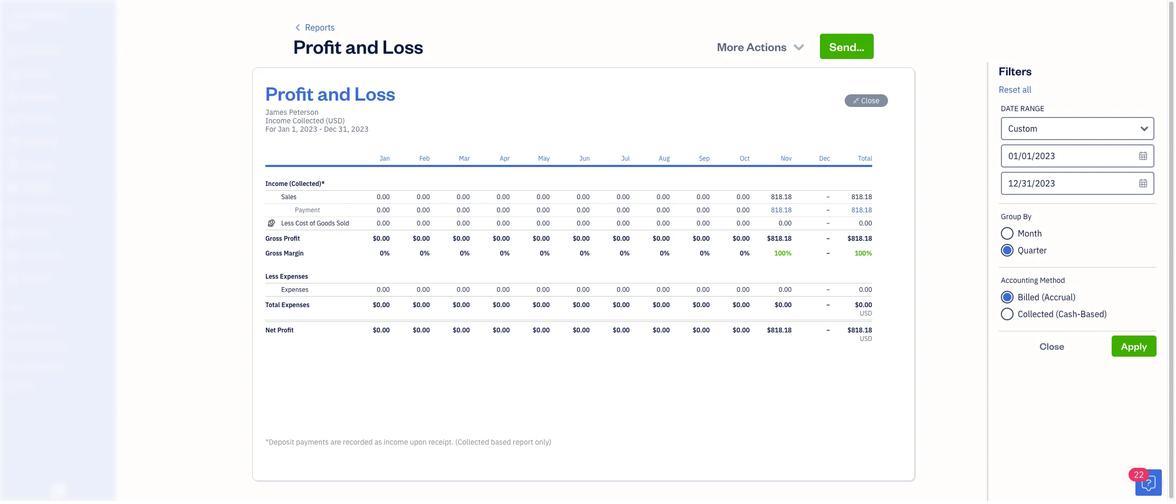 Task type: locate. For each thing, give the bounding box(es) containing it.
loss for profit and loss james peterson income collected (usd) for jan 1, 2023 - dec 31, 2023
[[354, 81, 395, 106]]

expenses for total expenses
[[282, 301, 310, 309]]

0 vertical spatial income
[[265, 116, 291, 126]]

0 vertical spatial close button
[[845, 94, 888, 107]]

expenses
[[280, 273, 308, 281], [281, 286, 309, 294], [282, 301, 310, 309]]

2 income from the top
[[265, 180, 288, 188]]

send…
[[829, 39, 864, 54]]

1 vertical spatial dec
[[819, 155, 830, 163]]

and
[[345, 34, 379, 59], [317, 81, 351, 106], [26, 342, 37, 351]]

5 0% from the left
[[540, 250, 550, 258]]

estimate image
[[7, 92, 20, 103]]

date
[[1001, 104, 1019, 113]]

compress image
[[853, 97, 860, 105]]

2 usd from the top
[[860, 335, 872, 343]]

filters
[[999, 63, 1032, 78]]

profit up 1,
[[265, 81, 314, 106]]

1 vertical spatial income
[[265, 180, 288, 188]]

1 818.18 link from the left
[[771, 206, 792, 214]]

4 − from the top
[[826, 235, 830, 243]]

total for total
[[858, 155, 872, 163]]

report image
[[7, 274, 20, 284]]

apply
[[1121, 340, 1147, 353]]

*deposit payments are recorded as income upon receipt. (collected based report only)
[[265, 438, 552, 448]]

gross down the gross profit on the top left
[[265, 250, 282, 258]]

collected inside accounting method option group
[[1018, 309, 1054, 320]]

8 − from the top
[[826, 327, 830, 335]]

0 vertical spatial expenses
[[280, 273, 308, 281]]

close right compress icon
[[861, 96, 880, 106]]

by
[[1023, 212, 1032, 222]]

0 horizontal spatial collected
[[293, 116, 324, 126]]

collected inside profit and loss james peterson income collected (usd) for jan 1, 2023 - dec 31, 2023
[[293, 116, 324, 126]]

usd down $0.00 usd
[[860, 335, 872, 343]]

(collected)*
[[289, 180, 325, 188]]

1 vertical spatial jan
[[380, 155, 390, 163]]

group by option group
[[1001, 225, 1155, 259]]

0 vertical spatial james
[[8, 9, 32, 20]]

chart image
[[7, 251, 20, 262]]

and for profit and loss james peterson income collected (usd) for jan 1, 2023 - dec 31, 2023
[[317, 81, 351, 106]]

sep
[[699, 155, 710, 163]]

$818.18
[[767, 235, 792, 243], [848, 235, 872, 243], [767, 327, 792, 335], [848, 327, 872, 335]]

only)
[[535, 438, 552, 448]]

profit
[[293, 34, 342, 59], [265, 81, 314, 106], [284, 235, 300, 243], [277, 327, 294, 335]]

less left cost
[[281, 220, 294, 227]]

range
[[1020, 104, 1045, 113]]

date range element
[[999, 96, 1157, 204]]

2 − from the top
[[826, 206, 830, 214]]

1 vertical spatial close
[[1040, 340, 1065, 353]]

dec right nov
[[819, 155, 830, 163]]

reset all button
[[999, 83, 1032, 96]]

− for payment
[[826, 206, 830, 214]]

and inside main "element"
[[26, 342, 37, 351]]

1 vertical spatial peterson
[[289, 108, 319, 117]]

peterson inside profit and loss james peterson income collected (usd) for jan 1, 2023 - dec 31, 2023
[[289, 108, 319, 117]]

1 vertical spatial and
[[317, 81, 351, 106]]

send… button
[[820, 34, 874, 59]]

818.18 link
[[771, 206, 792, 214], [852, 206, 872, 214]]

Date Range field
[[1001, 117, 1155, 140]]

dec
[[324, 125, 337, 134], [819, 155, 830, 163]]

1 vertical spatial gross
[[265, 250, 282, 258]]

collected
[[293, 116, 324, 126], [1018, 309, 1054, 320]]

timer image
[[7, 206, 20, 216]]

0 horizontal spatial peterson
[[33, 9, 65, 20]]

1 vertical spatial usd
[[860, 335, 872, 343]]

gross up gross margin
[[265, 235, 282, 243]]

1 horizontal spatial total
[[858, 155, 872, 163]]

1 horizontal spatial 818.18 link
[[852, 206, 872, 214]]

payments
[[296, 438, 329, 448]]

$0.00 usd
[[855, 301, 872, 318]]

usd inside $0.00 usd
[[860, 310, 872, 318]]

date range
[[1001, 104, 1045, 113]]

collected left (usd) at left
[[293, 116, 324, 126]]

22 button
[[1129, 469, 1162, 497]]

1,
[[292, 125, 298, 134]]

loss
[[382, 34, 423, 59], [354, 81, 395, 106]]

project image
[[7, 183, 20, 194]]

1 vertical spatial james
[[265, 108, 287, 117]]

1 vertical spatial close button
[[999, 336, 1105, 357]]

expense image
[[7, 160, 20, 171]]

resource center badge image
[[1136, 470, 1162, 497]]

0 horizontal spatial 2023
[[300, 125, 318, 134]]

james up owner
[[8, 9, 32, 20]]

1 horizontal spatial jan
[[380, 155, 390, 163]]

loss for profit and loss
[[382, 34, 423, 59]]

collected down billed
[[1018, 309, 1054, 320]]

0 horizontal spatial total
[[265, 301, 280, 309]]

0 horizontal spatial 100%
[[774, 250, 792, 258]]

team members link
[[3, 318, 113, 337]]

category image
[[265, 193, 277, 202]]

reports button
[[293, 21, 335, 34]]

income
[[265, 116, 291, 126], [265, 180, 288, 188]]

1 horizontal spatial 100%
[[855, 250, 872, 258]]

less expenses
[[265, 273, 308, 281]]

0 horizontal spatial close button
[[845, 94, 888, 107]]

− for expenses
[[826, 286, 830, 294]]

income up 'category' image
[[265, 180, 288, 188]]

close down collected (cash-based)
[[1040, 340, 1065, 353]]

loss inside profit and loss james peterson income collected (usd) for jan 1, 2023 - dec 31, 2023
[[354, 81, 395, 106]]

0 vertical spatial peterson
[[33, 9, 65, 20]]

dec right -
[[324, 125, 337, 134]]

2 vertical spatial expenses
[[282, 301, 310, 309]]

8 0% from the left
[[660, 250, 670, 258]]

1 usd from the top
[[860, 310, 872, 318]]

− for net profit
[[826, 327, 830, 335]]

of
[[310, 220, 315, 227]]

services
[[38, 342, 64, 351]]

profit up margin
[[284, 235, 300, 243]]

income
[[384, 438, 408, 448]]

owner
[[8, 21, 29, 30]]

1 gross from the top
[[265, 235, 282, 243]]

0 vertical spatial close
[[861, 96, 880, 106]]

1 horizontal spatial close button
[[999, 336, 1105, 357]]

1 vertical spatial collected
[[1018, 309, 1054, 320]]

total expenses
[[265, 301, 310, 309]]

1 horizontal spatial 2023
[[351, 125, 369, 134]]

profit right net
[[277, 327, 294, 335]]

1 100% from the left
[[774, 250, 792, 258]]

1 horizontal spatial james
[[265, 108, 287, 117]]

1 vertical spatial loss
[[354, 81, 395, 106]]

$0.00
[[373, 235, 390, 243], [413, 235, 430, 243], [453, 235, 470, 243], [493, 235, 510, 243], [533, 235, 550, 243], [573, 235, 590, 243], [613, 235, 630, 243], [653, 235, 670, 243], [693, 235, 710, 243], [733, 235, 750, 243], [373, 301, 390, 309], [413, 301, 430, 309], [453, 301, 470, 309], [493, 301, 510, 309], [533, 301, 550, 309], [573, 301, 590, 309], [613, 301, 630, 309], [653, 301, 670, 309], [693, 301, 710, 309], [733, 301, 750, 309], [775, 301, 792, 309], [855, 301, 872, 309], [373, 327, 390, 335], [413, 327, 430, 335], [453, 327, 470, 335], [493, 327, 510, 335], [533, 327, 550, 335], [573, 327, 590, 335], [613, 327, 630, 335], [653, 327, 670, 335], [693, 327, 710, 335], [733, 327, 750, 335]]

as
[[374, 438, 382, 448]]

0 vertical spatial jan
[[278, 125, 290, 134]]

1 horizontal spatial peterson
[[289, 108, 319, 117]]

0 horizontal spatial close
[[861, 96, 880, 106]]

items
[[8, 342, 24, 351]]

0%
[[380, 250, 390, 258], [420, 250, 430, 258], [460, 250, 470, 258], [500, 250, 510, 258], [540, 250, 550, 258], [580, 250, 590, 258], [620, 250, 630, 258], [660, 250, 670, 258], [700, 250, 710, 258], [740, 250, 750, 258]]

usd inside the $818.18 usd
[[860, 335, 872, 343]]

0 vertical spatial usd
[[860, 310, 872, 318]]

1 vertical spatial total
[[265, 301, 280, 309]]

collected (cash-based)
[[1018, 309, 1107, 320]]

−
[[826, 193, 830, 201], [826, 206, 830, 214], [826, 220, 830, 227], [826, 235, 830, 243], [826, 250, 830, 258], [826, 286, 830, 294], [826, 301, 830, 309], [826, 327, 830, 335]]

report
[[513, 438, 533, 448]]

peterson inside james peterson owner
[[33, 9, 65, 20]]

team
[[8, 323, 25, 331]]

group
[[1001, 212, 1022, 222]]

upon
[[410, 438, 427, 448]]

payment image
[[7, 138, 20, 148]]

1 horizontal spatial collected
[[1018, 309, 1054, 320]]

818.18
[[771, 193, 792, 201], [852, 193, 872, 201], [771, 206, 792, 214], [852, 206, 872, 214]]

100%
[[774, 250, 792, 258], [855, 250, 872, 258]]

0 vertical spatial loss
[[382, 34, 423, 59]]

9 0% from the left
[[700, 250, 710, 258]]

based)
[[1081, 309, 1107, 320]]

less down gross margin
[[265, 273, 278, 281]]

usd
[[860, 310, 872, 318], [860, 335, 872, 343]]

and right items
[[26, 342, 37, 351]]

client image
[[7, 70, 20, 80]]

0 vertical spatial collected
[[293, 116, 324, 126]]

settings link
[[3, 377, 113, 395]]

-
[[319, 125, 322, 134]]

group by group
[[1001, 212, 1155, 259]]

2023
[[300, 125, 318, 134], [351, 125, 369, 134]]

0 horizontal spatial jan
[[278, 125, 290, 134]]

0 horizontal spatial less
[[265, 273, 278, 281]]

5 − from the top
[[826, 250, 830, 258]]

income left 1,
[[265, 116, 291, 126]]

gross
[[265, 235, 282, 243], [265, 250, 282, 258]]

0 horizontal spatial james
[[8, 9, 32, 20]]

peterson
[[33, 9, 65, 20], [289, 108, 319, 117]]

close button for filters
[[999, 336, 1105, 357]]

1 horizontal spatial close
[[1040, 340, 1065, 353]]

jan left feb
[[380, 155, 390, 163]]

jan left 1,
[[278, 125, 290, 134]]

less for less cost of goods sold
[[281, 220, 294, 227]]

close button
[[845, 94, 888, 107], [999, 336, 1105, 357]]

0 horizontal spatial dec
[[324, 125, 337, 134]]

1 0% from the left
[[380, 250, 390, 258]]

gross for gross profit
[[265, 235, 282, 243]]

0 vertical spatial gross
[[265, 235, 282, 243]]

income (collected)*
[[265, 180, 325, 188]]

1 horizontal spatial dec
[[819, 155, 830, 163]]

2 gross from the top
[[265, 250, 282, 258]]

apr
[[500, 155, 510, 163]]

all
[[1023, 84, 1032, 95]]

0 vertical spatial dec
[[324, 125, 337, 134]]

1 vertical spatial less
[[265, 273, 278, 281]]

close
[[861, 96, 880, 106], [1040, 340, 1065, 353]]

2 vertical spatial and
[[26, 342, 37, 351]]

items and services
[[8, 342, 64, 351]]

1 income from the top
[[265, 116, 291, 126]]

and right 'reports' button
[[345, 34, 379, 59]]

1 horizontal spatial less
[[281, 220, 294, 227]]

more
[[717, 39, 744, 54]]

2023 right 31,
[[351, 125, 369, 134]]

bank
[[8, 362, 23, 370]]

2023 left -
[[300, 125, 318, 134]]

7 − from the top
[[826, 301, 830, 309]]

usd up the $818.18 usd
[[860, 310, 872, 318]]

apps link
[[3, 299, 113, 317]]

0 vertical spatial total
[[858, 155, 872, 163]]

james up for
[[265, 108, 287, 117]]

0 horizontal spatial 818.18 link
[[771, 206, 792, 214]]

reports
[[305, 22, 335, 33]]

0 vertical spatial less
[[281, 220, 294, 227]]

and inside profit and loss james peterson income collected (usd) for jan 1, 2023 - dec 31, 2023
[[317, 81, 351, 106]]

and up (usd) at left
[[317, 81, 351, 106]]

6 − from the top
[[826, 286, 830, 294]]

0 vertical spatial and
[[345, 34, 379, 59]]



Task type: vqa. For each thing, say whether or not it's contained in the screenshot.
2nd 0%
yes



Task type: describe. For each thing, give the bounding box(es) containing it.
apply button
[[1112, 336, 1157, 357]]

group by
[[1001, 212, 1032, 222]]

31,
[[338, 125, 349, 134]]

net profit
[[265, 327, 294, 335]]

for
[[265, 125, 276, 134]]

dashboard image
[[7, 47, 20, 58]]

settings
[[8, 382, 32, 390]]

items and services link
[[3, 338, 113, 356]]

sales
[[281, 193, 297, 201]]

feb
[[419, 155, 430, 163]]

gross for gross margin
[[265, 250, 282, 258]]

billed (accrual)
[[1018, 292, 1076, 303]]

$818.18 usd
[[848, 327, 872, 343]]

jul
[[621, 155, 630, 163]]

reset all
[[999, 84, 1032, 95]]

profit down reports
[[293, 34, 342, 59]]

total for total expenses
[[265, 301, 280, 309]]

2 0% from the left
[[420, 250, 430, 258]]

gross margin
[[265, 250, 304, 258]]

net
[[265, 327, 276, 335]]

james peterson owner
[[8, 9, 65, 30]]

accounting
[[1001, 276, 1038, 285]]

nov
[[781, 155, 792, 163]]

22
[[1134, 470, 1144, 481]]

accounting method group
[[1001, 276, 1155, 323]]

freshbooks image
[[50, 485, 66, 498]]

profit and loss james peterson income collected (usd) for jan 1, 2023 - dec 31, 2023
[[265, 81, 395, 134]]

bank connections link
[[3, 357, 113, 376]]

− for total expenses
[[826, 301, 830, 309]]

*deposit
[[265, 438, 294, 448]]

less for less expenses
[[265, 273, 278, 281]]

invoice image
[[7, 115, 20, 126]]

based
[[491, 438, 511, 448]]

2 100% from the left
[[855, 250, 872, 258]]

recorded
[[343, 438, 373, 448]]

main element
[[0, 0, 142, 502]]

Start date in MM/DD/YYYY format text field
[[1001, 145, 1155, 168]]

accounting method option group
[[1001, 289, 1155, 323]]

cost
[[295, 220, 308, 227]]

more actions button
[[708, 34, 816, 59]]

payment
[[295, 206, 320, 214]]

less cost of goods sold
[[281, 220, 349, 227]]

profit inside profit and loss james peterson income collected (usd) for jan 1, 2023 - dec 31, 2023
[[265, 81, 314, 106]]

quarter
[[1018, 245, 1047, 256]]

apps
[[8, 303, 24, 312]]

3 0% from the left
[[460, 250, 470, 258]]

expenses for less expenses
[[280, 273, 308, 281]]

4 0% from the left
[[500, 250, 510, 258]]

accounting method
[[1001, 276, 1065, 285]]

more actions
[[717, 39, 787, 54]]

bank connections
[[8, 362, 62, 370]]

(usd)
[[326, 116, 345, 126]]

10 0% from the left
[[740, 250, 750, 258]]

1 2023 from the left
[[300, 125, 318, 134]]

mar
[[459, 155, 470, 163]]

may
[[538, 155, 550, 163]]

reset
[[999, 84, 1021, 95]]

are
[[331, 438, 341, 448]]

income inside profit and loss james peterson income collected (usd) for jan 1, 2023 - dec 31, 2023
[[265, 116, 291, 126]]

connections
[[24, 362, 62, 370]]

− for gross profit
[[826, 235, 830, 243]]

close button for profit and loss
[[845, 94, 888, 107]]

6 0% from the left
[[580, 250, 590, 258]]

month
[[1018, 229, 1042, 239]]

dec inside profit and loss james peterson income collected (usd) for jan 1, 2023 - dec 31, 2023
[[324, 125, 337, 134]]

End date in MM/DD/YYYY format text field
[[1001, 172, 1155, 195]]

oct
[[740, 155, 750, 163]]

and for profit and loss
[[345, 34, 379, 59]]

− for gross margin
[[826, 250, 830, 258]]

actions
[[746, 39, 787, 54]]

usd for $0.00 usd
[[860, 310, 872, 318]]

2 818.18 link from the left
[[852, 206, 872, 214]]

3 − from the top
[[826, 220, 830, 227]]

james inside james peterson owner
[[8, 9, 32, 20]]

gross profit
[[265, 235, 300, 243]]

custom
[[1008, 123, 1038, 134]]

money image
[[7, 229, 20, 239]]

goods
[[317, 220, 335, 227]]

1 vertical spatial expenses
[[281, 286, 309, 294]]

chevronleft image
[[293, 21, 303, 34]]

method
[[1040, 276, 1065, 285]]

margin
[[284, 250, 304, 258]]

jun
[[579, 155, 590, 163]]

(collected
[[455, 438, 489, 448]]

(accrual)
[[1042, 292, 1076, 303]]

2 2023 from the left
[[351, 125, 369, 134]]

aug
[[659, 155, 670, 163]]

profit and loss
[[293, 34, 423, 59]]

usd for $818.18 usd
[[860, 335, 872, 343]]

and for items and services
[[26, 342, 37, 351]]

1 − from the top
[[826, 193, 830, 201]]

james inside profit and loss james peterson income collected (usd) for jan 1, 2023 - dec 31, 2023
[[265, 108, 287, 117]]

sold
[[337, 220, 349, 227]]

billed
[[1018, 292, 1040, 303]]

chevrondown image
[[792, 39, 806, 54]]

7 0% from the left
[[620, 250, 630, 258]]

jan inside profit and loss james peterson income collected (usd) for jan 1, 2023 - dec 31, 2023
[[278, 125, 290, 134]]

members
[[26, 323, 54, 331]]

receipt.
[[428, 438, 454, 448]]

team members
[[8, 323, 54, 331]]

(cash-
[[1056, 309, 1081, 320]]



